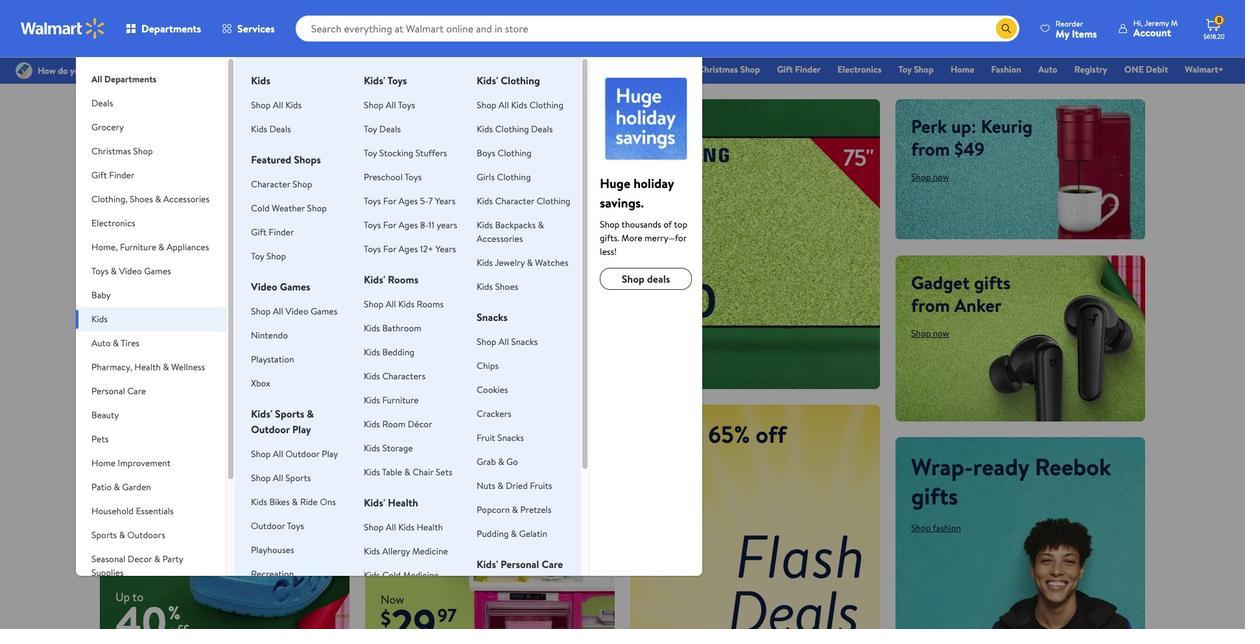 Task type: locate. For each thing, give the bounding box(es) containing it.
fruit snacks
[[477, 431, 524, 444]]

1 vertical spatial toy shop link
[[251, 250, 286, 263]]

all for kids
[[273, 99, 283, 112]]

0 vertical spatial christmas
[[698, 63, 738, 76]]

0 vertical spatial essentials
[[643, 63, 681, 76]]

1 horizontal spatial grocery
[[600, 63, 632, 76]]

& down electronics dropdown button
[[158, 241, 165, 254]]

from left anker at the right of the page
[[911, 292, 950, 317]]

character
[[251, 178, 290, 191], [495, 195, 534, 208]]

0 vertical spatial grocery
[[600, 63, 632, 76]]

1 vertical spatial gift finder
[[91, 169, 134, 182]]

sports up shop all outdoor play link
[[275, 407, 304, 421]]

personal up beauty
[[91, 385, 125, 398]]

1 vertical spatial shoes
[[495, 280, 518, 293]]

1 vertical spatial for
[[383, 219, 396, 232]]

personal down pudding & gelatin link
[[501, 557, 539, 571]]

medicine down kids allergy medicine link
[[403, 569, 439, 582]]

kids' down shop all gifts link at the top
[[364, 272, 385, 287]]

auto down my
[[1038, 63, 1058, 76]]

gift finder down weather in the left top of the page
[[251, 226, 294, 239]]

rooms up bathroom
[[417, 298, 444, 311]]

shoes inside dropdown button
[[130, 193, 153, 206]]

kids' up 'shop all kids clothing'
[[477, 73, 498, 88]]

grocery inside dropdown button
[[91, 121, 124, 134]]

1 horizontal spatial gift finder link
[[771, 62, 827, 77]]

toys up baby
[[91, 265, 109, 278]]

0 vertical spatial shoes
[[130, 193, 153, 206]]

kids up kids bedding on the left of the page
[[364, 322, 380, 335]]

auto for auto & tires
[[91, 337, 111, 350]]

gift up clothing,
[[91, 169, 107, 182]]

2 horizontal spatial video
[[285, 305, 308, 318]]

health down auto & tires dropdown button
[[134, 361, 161, 374]]

0 vertical spatial finder
[[795, 63, 821, 76]]

0 vertical spatial years
[[435, 195, 456, 208]]

1 horizontal spatial care
[[542, 557, 563, 571]]

0 horizontal spatial play
[[292, 422, 311, 436]]

all up kids bathroom
[[386, 298, 396, 311]]

games for &
[[144, 265, 171, 278]]

electronics inside electronics link
[[838, 63, 882, 76]]

search icon image
[[1001, 23, 1012, 34]]

2 vertical spatial gift finder
[[251, 226, 294, 239]]

off up 'gift finder' dropdown button
[[153, 136, 177, 161]]

ages for 8-
[[399, 219, 418, 232]]

to inside group
[[133, 589, 143, 605]]

auto & tires button
[[76, 331, 226, 355]]

clothing, shoes & accessories
[[91, 193, 210, 206]]

recreation
[[251, 567, 294, 580]]

0 vertical spatial play
[[292, 422, 311, 436]]

essentials
[[643, 63, 681, 76], [136, 505, 174, 518]]

all down the kids' toys
[[386, 99, 396, 112]]

%
[[168, 600, 181, 625]]

cold down "allergy"
[[382, 569, 401, 582]]

finder inside dropdown button
[[109, 169, 134, 182]]

health inside dropdown button
[[134, 361, 161, 374]]

clothing down kids clothing deals on the top left of the page
[[498, 147, 532, 160]]

0 horizontal spatial toy shop link
[[251, 250, 286, 263]]

from left $49
[[911, 136, 950, 161]]

patio & garden
[[91, 481, 151, 494]]

3 ages from the top
[[399, 243, 418, 256]]

chair
[[413, 466, 434, 479]]

perk
[[911, 113, 947, 139]]

games inside dropdown button
[[144, 265, 171, 278]]

bikes
[[269, 495, 290, 508]]

décor
[[408, 418, 432, 431]]

outdoor up playhouses
[[251, 519, 285, 532]]

0 vertical spatial auto
[[1038, 63, 1058, 76]]

characters
[[382, 370, 425, 383]]

deals up 'shop all kids clothing'
[[562, 63, 584, 76]]

decor
[[128, 553, 152, 566]]

auto for auto
[[1038, 63, 1058, 76]]

2 vertical spatial sports
[[91, 529, 117, 542]]

kids' up shop all toys
[[364, 73, 385, 88]]

1 horizontal spatial gift
[[251, 226, 267, 239]]

1 vertical spatial character
[[495, 195, 534, 208]]

& right backpacks
[[538, 219, 544, 232]]

video up crew
[[251, 280, 277, 294]]

furniture for home,
[[120, 241, 156, 254]]

home link
[[945, 62, 980, 77]]

1 horizontal spatial furniture
[[382, 394, 419, 407]]

1 vertical spatial auto
[[91, 337, 111, 350]]

gift finder left electronics link
[[777, 63, 821, 76]]

0 vertical spatial departments
[[141, 21, 201, 36]]

gift finder link left electronics link
[[771, 62, 827, 77]]

electronics for electronics link
[[838, 63, 882, 76]]

kids left storage
[[364, 442, 380, 455]]

jeremy
[[1145, 18, 1169, 29]]

kids bedding link
[[364, 346, 414, 359]]

0 horizontal spatial off
[[153, 136, 177, 161]]

shop now for select lego® sets up to 20% off
[[115, 171, 154, 184]]

0 vertical spatial toy shop link
[[893, 62, 940, 77]]

for for toys for ages 8-11 years
[[383, 219, 396, 232]]

1 vertical spatial christmas shop
[[91, 145, 153, 158]]

cold weather shop
[[251, 202, 327, 215]]

& down 'gift finder' dropdown button
[[155, 193, 161, 206]]

kids image
[[600, 73, 692, 165]]

1 horizontal spatial home
[[951, 63, 974, 76]]

christmas shop
[[698, 63, 760, 76], [91, 145, 153, 158]]

hi,
[[1133, 18, 1143, 29]]

clothing up boys clothing link
[[495, 123, 529, 136]]

Search search field
[[295, 16, 1019, 42]]

0 vertical spatial cold
[[251, 202, 270, 215]]

0 vertical spatial electronics
[[838, 63, 882, 76]]

kids left jewelry
[[477, 256, 493, 269]]

to down seasonal decor & party supplies at the left bottom of the page
[[133, 589, 143, 605]]

0 vertical spatial gift finder link
[[771, 62, 827, 77]]

up inside group
[[115, 589, 130, 605]]

top gifts going fast! shop all gifts
[[381, 128, 617, 270]]

0 vertical spatial up
[[646, 418, 675, 450]]

play up shop all outdoor play link
[[292, 422, 311, 436]]

all down video games
[[273, 305, 283, 318]]

& inside kids' sports & outdoor play
[[307, 407, 314, 421]]

from inside perk up: keurig from $49
[[911, 136, 950, 161]]

0 vertical spatial gift
[[777, 63, 793, 76]]

shop inside top gifts going fast! shop all gifts
[[381, 257, 400, 270]]

to for up to 65% off
[[681, 418, 703, 450]]

video down video games
[[285, 305, 308, 318]]

0 horizontal spatial care
[[127, 385, 146, 398]]

1 vertical spatial personal
[[501, 557, 539, 571]]

christmas for christmas shop dropdown button
[[91, 145, 131, 158]]

all for video games
[[273, 305, 283, 318]]

deals inside deals link
[[562, 63, 584, 76]]

weather
[[272, 202, 305, 215]]

shop now link for perk up: keurig from $49
[[911, 171, 949, 184]]

kids inside dropdown button
[[91, 313, 108, 326]]

electronics inside electronics dropdown button
[[91, 217, 135, 230]]

1 vertical spatial furniture
[[382, 394, 419, 407]]

boys
[[477, 147, 495, 160]]

huge
[[600, 174, 630, 192]]

cookies link
[[477, 383, 508, 396]]

off
[[153, 136, 177, 161], [756, 418, 787, 450]]

accessories down 'gift finder' dropdown button
[[163, 193, 210, 206]]

furniture up toys & video games
[[120, 241, 156, 254]]

shop all kids link
[[251, 99, 302, 112]]

toy shop link up video games
[[251, 250, 286, 263]]

1 vertical spatial accessories
[[477, 232, 523, 245]]

personal
[[91, 385, 125, 398], [501, 557, 539, 571]]

kids' for kids' toys
[[364, 73, 385, 88]]

0 vertical spatial games
[[144, 265, 171, 278]]

sports up seasonal
[[91, 529, 117, 542]]

0 vertical spatial to
[[286, 113, 303, 139]]

christmas shop button
[[76, 139, 226, 163]]

home, furniture & appliances button
[[76, 235, 226, 259]]

2 horizontal spatial to
[[681, 418, 703, 450]]

kids down baby
[[91, 313, 108, 326]]

2 vertical spatial ages
[[399, 243, 418, 256]]

less!
[[600, 245, 617, 258]]

1 horizontal spatial accessories
[[477, 232, 523, 245]]

1 horizontal spatial video
[[251, 280, 277, 294]]

pharmacy, health & wellness button
[[76, 355, 226, 379]]

accessories inside kids backpacks & accessories
[[477, 232, 523, 245]]

0 vertical spatial ages
[[399, 195, 418, 208]]

kids
[[251, 73, 270, 88], [285, 99, 302, 112], [511, 99, 527, 112], [251, 123, 267, 136], [477, 123, 493, 136], [477, 195, 493, 208], [477, 219, 493, 232], [477, 256, 493, 269], [477, 280, 493, 293], [398, 298, 415, 311], [91, 313, 108, 326], [364, 322, 380, 335], [364, 346, 380, 359], [364, 370, 380, 383], [364, 394, 380, 407], [364, 418, 380, 431], [364, 442, 380, 455], [364, 466, 380, 479], [251, 495, 267, 508], [398, 521, 415, 534], [364, 545, 380, 558], [364, 569, 380, 582]]

essentials down walmart site-wide search field
[[643, 63, 681, 76]]

kids for kids jewelry & watches
[[477, 256, 493, 269]]

all departments link
[[76, 57, 226, 91]]

0 vertical spatial furniture
[[120, 241, 156, 254]]

now down perk up: keurig from $49
[[933, 171, 949, 184]]

toy stocking stuffers
[[364, 147, 447, 160]]

1 vertical spatial off
[[756, 418, 787, 450]]

auto inside dropdown button
[[91, 337, 111, 350]]

kids' down xbox
[[251, 407, 273, 421]]

stuffers
[[416, 147, 447, 160]]

fruit snacks link
[[477, 431, 524, 444]]

clothing, shoes & accessories button
[[76, 187, 226, 211]]

toy shop up video games
[[251, 250, 286, 263]]

xbox link
[[251, 377, 270, 390]]

video inside dropdown button
[[119, 265, 142, 278]]

gifts
[[473, 128, 574, 200], [413, 257, 431, 270], [974, 270, 1011, 295], [911, 480, 958, 512]]

personal care
[[91, 385, 146, 398]]

1 horizontal spatial up
[[646, 418, 675, 450]]

toys up shop all toys
[[388, 73, 407, 88]]

up to 40 percent off group
[[100, 589, 188, 629]]

0 vertical spatial toy shop
[[899, 63, 934, 76]]

1 vertical spatial finder
[[109, 169, 134, 182]]

gifts inside gadget gifts from anker
[[974, 270, 1011, 295]]

0 horizontal spatial up
[[115, 589, 130, 605]]

outdoor inside kids' sports & outdoor play
[[251, 422, 290, 436]]

health up shop all kids health
[[388, 495, 418, 510]]

home up patio
[[91, 457, 116, 470]]

health up kids allergy medicine link
[[417, 521, 443, 534]]

finder for rightmost gift finder link
[[795, 63, 821, 76]]

all down kids' clothing
[[499, 99, 509, 112]]

now down gadget gifts from anker
[[933, 327, 949, 340]]

christmas shop inside dropdown button
[[91, 145, 153, 158]]

kids down "kids characters"
[[364, 394, 380, 407]]

now for perk up: keurig from $49
[[933, 171, 949, 184]]

kids for kids furniture
[[364, 394, 380, 407]]

accessories inside dropdown button
[[163, 193, 210, 206]]

toy for toy shop link to the right
[[899, 63, 912, 76]]

1 for from the top
[[383, 195, 396, 208]]

2 vertical spatial finder
[[269, 226, 294, 239]]

shop now for it's a barbie world!
[[381, 453, 419, 466]]

departments up all departments link
[[141, 21, 201, 36]]

playstation
[[251, 353, 294, 366]]

all up bikes
[[273, 471, 283, 484]]

2 ages from the top
[[399, 219, 418, 232]]

2 from from the top
[[911, 292, 950, 317]]

0 vertical spatial care
[[127, 385, 146, 398]]

outdoor
[[251, 422, 290, 436], [285, 447, 320, 460], [251, 519, 285, 532]]

1 ages from the top
[[399, 195, 418, 208]]

shop now for gadget gifts from anker
[[911, 327, 949, 340]]

0 vertical spatial outdoor
[[251, 422, 290, 436]]

all up up
[[273, 99, 283, 112]]

0 horizontal spatial essentials
[[136, 505, 174, 518]]

toys down 'toys for ages 5-7 years'
[[364, 219, 381, 232]]

kids' for kids' sports & outdoor play
[[251, 407, 273, 421]]

now right the table
[[403, 453, 419, 466]]

0 vertical spatial health
[[134, 361, 161, 374]]

finder left electronics link
[[795, 63, 821, 76]]

kids up kids deals link
[[285, 99, 302, 112]]

departments up deals dropdown button
[[104, 73, 157, 86]]

1 vertical spatial essentials
[[136, 505, 174, 518]]

0 horizontal spatial home
[[91, 457, 116, 470]]

0 vertical spatial medicine
[[412, 545, 448, 558]]

character up backpacks
[[495, 195, 534, 208]]

kids for kids bikes & ride ons
[[251, 495, 267, 508]]

clothing for girls clothing
[[497, 171, 531, 184]]

nintendo link
[[251, 329, 288, 342]]

2 for from the top
[[383, 219, 396, 232]]

savings.
[[600, 194, 644, 211]]

kids table & chair sets link
[[364, 466, 452, 479]]

kids' inside kids' sports & outdoor play
[[251, 407, 273, 421]]

2 vertical spatial games
[[311, 305, 337, 318]]

toys down preschool
[[364, 195, 381, 208]]

kids left backpacks
[[477, 219, 493, 232]]

table
[[382, 466, 402, 479]]

0 vertical spatial home
[[951, 63, 974, 76]]

to
[[286, 113, 303, 139], [681, 418, 703, 450], [133, 589, 143, 605]]

2 horizontal spatial gift
[[777, 63, 793, 76]]

kids for kids table & chair sets
[[364, 466, 380, 479]]

gift inside dropdown button
[[91, 169, 107, 182]]

care down pharmacy, health & wellness
[[127, 385, 146, 398]]

1 vertical spatial play
[[322, 447, 338, 460]]

chips link
[[477, 359, 499, 372]]

0 horizontal spatial character
[[251, 178, 290, 191]]

kids' for kids' rooms
[[364, 272, 385, 287]]

0 vertical spatial accessories
[[163, 193, 210, 206]]

gifts inside wrap-ready reebok gifts
[[911, 480, 958, 512]]

outdoor up shop all outdoor play link
[[251, 422, 290, 436]]

shops
[[294, 152, 321, 167]]

kids table & chair sets
[[364, 466, 452, 479]]

finder for leftmost gift finder link
[[269, 226, 294, 239]]

1 vertical spatial home
[[91, 457, 116, 470]]

gift right christmas shop link
[[777, 63, 793, 76]]

ages left the 8- at the left of the page
[[399, 219, 418, 232]]

toys for ages 5-7 years link
[[364, 195, 456, 208]]

for
[[383, 195, 396, 208], [383, 219, 396, 232], [383, 243, 396, 256]]

1 vertical spatial years
[[436, 243, 456, 256]]

shop all kids
[[251, 99, 302, 112]]

years right 12+
[[436, 243, 456, 256]]

1 horizontal spatial to
[[286, 113, 303, 139]]

kids left "allergy"
[[364, 545, 380, 558]]

tires
[[121, 337, 139, 350]]

now for gadget gifts from anker
[[933, 327, 949, 340]]

Walmart Site-Wide search field
[[295, 16, 1019, 42]]

toy
[[899, 63, 912, 76], [364, 123, 377, 136], [364, 147, 377, 160], [251, 250, 264, 263]]

toys for ages 12+ years
[[364, 243, 456, 256]]

1 vertical spatial electronics
[[91, 217, 135, 230]]

preschool
[[364, 171, 403, 184]]

kids inside kids backpacks & accessories
[[477, 219, 493, 232]]

1 vertical spatial from
[[911, 292, 950, 317]]

years right 7
[[435, 195, 456, 208]]

0 horizontal spatial accessories
[[163, 193, 210, 206]]

care inside dropdown button
[[127, 385, 146, 398]]

playhouses
[[251, 543, 294, 556]]

play up ons
[[322, 447, 338, 460]]

kids cold medicine
[[364, 569, 439, 582]]

& left ride
[[292, 495, 298, 508]]

gift finder
[[777, 63, 821, 76], [91, 169, 134, 182], [251, 226, 294, 239]]

0 horizontal spatial electronics
[[91, 217, 135, 230]]

1 horizontal spatial off
[[756, 418, 787, 450]]

sports & outdoors
[[91, 529, 165, 542]]

my
[[1056, 26, 1069, 41]]

& right nuts
[[498, 479, 504, 492]]

improvement
[[118, 457, 171, 470]]

5-
[[420, 195, 428, 208]]

christmas shop for christmas shop dropdown button
[[91, 145, 153, 158]]

outdoor toys link
[[251, 519, 304, 532]]

shop all video games
[[251, 305, 337, 318]]

rooms down shop all gifts link at the top
[[388, 272, 419, 287]]

medicine for kids allergy medicine
[[412, 545, 448, 558]]

popcorn & pretzels link
[[477, 503, 552, 516]]

0 horizontal spatial gift finder
[[91, 169, 134, 182]]

& up shop all outdoor play link
[[307, 407, 314, 421]]

1 vertical spatial toy shop
[[251, 250, 286, 263]]

1 horizontal spatial finder
[[269, 226, 294, 239]]

now for crocs for your crew
[[137, 336, 154, 349]]

home left fashion link
[[951, 63, 974, 76]]

to for up to
[[133, 589, 143, 605]]

0 horizontal spatial toy shop
[[251, 250, 286, 263]]

off right 65%
[[756, 418, 787, 450]]

toys up 'toys for ages 5-7 years'
[[405, 171, 422, 184]]

cookies
[[477, 383, 508, 396]]

shoes down 'gift finder' dropdown button
[[130, 193, 153, 206]]

1 horizontal spatial play
[[322, 447, 338, 460]]

toy shop for toy shop link to the left
[[251, 250, 286, 263]]

electronics for electronics dropdown button
[[91, 217, 135, 230]]

grocery for grocery & essentials
[[600, 63, 632, 76]]

furniture up 'kids room décor' link
[[382, 394, 419, 407]]

care down the gelatin
[[542, 557, 563, 571]]

for up shop all gifts link at the top
[[383, 243, 396, 256]]

going
[[381, 180, 506, 252]]

gift finder inside dropdown button
[[91, 169, 134, 182]]

0 vertical spatial sports
[[275, 407, 304, 421]]

0 horizontal spatial gift
[[91, 169, 107, 182]]

kids furniture
[[364, 394, 419, 407]]

toy left the stocking
[[364, 147, 377, 160]]

medicine for kids cold medicine
[[403, 569, 439, 582]]

to left 65%
[[681, 418, 703, 450]]

now up "clothing, shoes & accessories"
[[137, 171, 154, 184]]

kids cold medicine link
[[364, 569, 439, 582]]

0 horizontal spatial gift finder link
[[251, 226, 294, 239]]

0 vertical spatial rooms
[[388, 272, 419, 287]]

auto up pharmacy,
[[91, 337, 111, 350]]

0 horizontal spatial finder
[[109, 169, 134, 182]]

1 horizontal spatial auto
[[1038, 63, 1058, 76]]

ages up all
[[399, 243, 418, 256]]

1 from from the top
[[911, 136, 950, 161]]

& inside dropdown button
[[163, 361, 169, 374]]

for down preschool toys
[[383, 195, 396, 208]]

character shop link
[[251, 178, 312, 191]]

sports & outdoors button
[[76, 523, 226, 547]]

furniture inside dropdown button
[[120, 241, 156, 254]]

christmas inside dropdown button
[[91, 145, 131, 158]]

1 vertical spatial up
[[115, 589, 130, 605]]

all for kids' sports & outdoor play
[[273, 447, 283, 460]]

0 horizontal spatial cold
[[251, 202, 270, 215]]

toy shop for toy shop link to the right
[[899, 63, 934, 76]]

toys for ages 5-7 years
[[364, 195, 456, 208]]

1 vertical spatial gift finder link
[[251, 226, 294, 239]]

now for it's a barbie world!
[[403, 453, 419, 466]]

accessories
[[163, 193, 210, 206], [477, 232, 523, 245]]

grocery for grocery
[[91, 121, 124, 134]]

pretzels
[[520, 503, 552, 516]]

gift for leftmost gift finder link
[[251, 226, 267, 239]]

character shop
[[251, 178, 312, 191]]

care
[[127, 385, 146, 398], [542, 557, 563, 571]]

one debit link
[[1119, 62, 1174, 77]]

now down kids dropdown button on the left
[[137, 336, 154, 349]]

3 for from the top
[[383, 243, 396, 256]]

christmas shop for christmas shop link
[[698, 63, 760, 76]]

gift finder button
[[76, 163, 226, 187]]

1 horizontal spatial shoes
[[495, 280, 518, 293]]

1 vertical spatial video
[[251, 280, 277, 294]]

video down home, furniture & appliances
[[119, 265, 142, 278]]

outdoor up shop all sports
[[285, 447, 320, 460]]

home inside dropdown button
[[91, 457, 116, 470]]

kids for kids bedding
[[364, 346, 380, 359]]



Task type: vqa. For each thing, say whether or not it's contained in the screenshot.
122
no



Task type: describe. For each thing, give the bounding box(es) containing it.
chips
[[477, 359, 499, 372]]

health for pharmacy,
[[134, 361, 161, 374]]

kids for kids characters
[[364, 370, 380, 383]]

shop now link for it's a barbie world!
[[381, 453, 419, 466]]

2 vertical spatial snacks
[[497, 431, 524, 444]]

toy deals
[[364, 123, 401, 136]]

toys down the kids' toys
[[398, 99, 415, 112]]

up to
[[115, 589, 143, 605]]

keurig
[[981, 113, 1033, 139]]

1 vertical spatial care
[[542, 557, 563, 571]]

all departments
[[91, 73, 157, 86]]

kids for kids dropdown button on the left
[[91, 313, 108, 326]]

kids characters
[[364, 370, 425, 383]]

thousands
[[622, 218, 661, 231]]

shop now link for crocs for your crew
[[115, 336, 154, 349]]

kids deals link
[[251, 123, 291, 136]]

& inside kids backpacks & accessories
[[538, 219, 544, 232]]

kids up bathroom
[[398, 298, 415, 311]]

toys for ages 8-11 years
[[364, 219, 457, 232]]

shop fashion link
[[911, 521, 961, 534]]

years
[[437, 219, 457, 232]]

beauty
[[91, 409, 119, 422]]

65%
[[708, 418, 750, 450]]

fashion
[[991, 63, 1021, 76]]

boys clothing link
[[477, 147, 532, 160]]

97
[[437, 603, 457, 628]]

clothing up kids clothing deals on the top left of the page
[[530, 99, 563, 112]]

gift for 'gift finder' dropdown button
[[91, 169, 107, 182]]

toy for 'toy deals' link
[[364, 123, 377, 136]]

toys up kids' rooms
[[364, 243, 381, 256]]

clothing for boys clothing
[[498, 147, 532, 160]]

ages for 12+
[[399, 243, 418, 256]]

essentials inside dropdown button
[[136, 505, 174, 518]]

clothing for kids' clothing
[[501, 73, 540, 88]]

2 vertical spatial health
[[417, 521, 443, 534]]

toy for toy shop link to the left
[[251, 250, 264, 263]]

toys down kids bikes & ride ons
[[287, 519, 304, 532]]

personal care button
[[76, 379, 226, 403]]

go
[[506, 455, 518, 468]]

gelatin
[[519, 527, 547, 540]]

one
[[1124, 63, 1144, 76]]

kids' for kids' clothing
[[477, 73, 498, 88]]

all for kids' toys
[[386, 99, 396, 112]]

home for home
[[951, 63, 974, 76]]

deals down shop all toys
[[379, 123, 401, 136]]

20%
[[115, 136, 149, 161]]

& left outdoors
[[119, 529, 125, 542]]

clothing up kids backpacks & accessories link
[[537, 195, 571, 208]]

fashion
[[933, 521, 961, 534]]

video for all
[[285, 305, 308, 318]]

video for &
[[119, 265, 142, 278]]

& down search search field
[[634, 63, 640, 76]]

gift for rightmost gift finder link
[[777, 63, 793, 76]]

it's a barbie world!
[[381, 419, 527, 444]]

all for kids' rooms
[[386, 298, 396, 311]]

grab & go link
[[477, 455, 518, 468]]

preschool toys link
[[364, 171, 422, 184]]

home for home improvement
[[91, 457, 116, 470]]

all for kids' clothing
[[499, 99, 509, 112]]

kids up shop all kids link
[[251, 73, 270, 88]]

kids for kids clothing deals
[[477, 123, 493, 136]]

toy for the toy stocking stuffers link
[[364, 147, 377, 160]]

ride
[[300, 495, 318, 508]]

garden
[[122, 481, 151, 494]]

supplies
[[91, 566, 124, 579]]

$618.20
[[1204, 32, 1225, 41]]

accessories for kids backpacks & accessories
[[477, 232, 523, 245]]

pharmacy,
[[91, 361, 132, 374]]

kids' for kids' personal care
[[477, 557, 498, 571]]

0 vertical spatial character
[[251, 178, 290, 191]]

$49
[[954, 136, 985, 161]]

popcorn
[[477, 503, 510, 516]]

backpacks
[[495, 219, 536, 232]]

shop samsung link
[[447, 257, 503, 270]]

toy deals link
[[364, 123, 401, 136]]

kids up kids allergy medicine link
[[398, 521, 415, 534]]

& left pretzels
[[512, 503, 518, 516]]

deals button
[[76, 91, 226, 115]]

& left the go
[[498, 455, 504, 468]]

toys & video games
[[91, 265, 171, 278]]

baby
[[91, 289, 111, 302]]

departments inside dropdown button
[[141, 21, 201, 36]]

1 horizontal spatial character
[[495, 195, 534, 208]]

shop inside huge holiday savings. shop thousands of top gifts. more merry—for less!
[[600, 218, 620, 231]]

kids for kids allergy medicine
[[364, 545, 380, 558]]

seasonal decor & party supplies button
[[76, 547, 226, 585]]

outdoor toys
[[251, 519, 304, 532]]

& left tires
[[113, 337, 119, 350]]

accessories for clothing, shoes & accessories
[[163, 193, 210, 206]]

up for up to 65% off
[[646, 418, 675, 450]]

sports inside kids' sports & outdoor play
[[275, 407, 304, 421]]

kids for kids cold medicine
[[364, 569, 380, 582]]

to inside select lego® sets up to 20% off
[[286, 113, 303, 139]]

health for kids'
[[388, 495, 418, 510]]

kids backpacks & accessories link
[[477, 219, 544, 245]]

kids allergy medicine
[[364, 545, 448, 558]]

holiday
[[634, 174, 674, 192]]

kids for kids storage
[[364, 442, 380, 455]]

kids for kids room décor
[[364, 418, 380, 431]]

christmas for christmas shop link
[[698, 63, 738, 76]]

1 vertical spatial departments
[[104, 73, 157, 86]]

1 vertical spatial outdoor
[[285, 447, 320, 460]]

shop now for perk up: keurig from $49
[[911, 171, 949, 184]]

1 vertical spatial rooms
[[417, 298, 444, 311]]

1 vertical spatial snacks
[[511, 335, 538, 348]]

toys inside dropdown button
[[91, 265, 109, 278]]

shop deals
[[622, 272, 670, 286]]

fruit
[[477, 431, 495, 444]]

for for toys for ages 12+ years
[[383, 243, 396, 256]]

merry—for
[[645, 232, 687, 244]]

account
[[1133, 25, 1171, 40]]

& left the gelatin
[[511, 527, 517, 540]]

furniture for kids
[[382, 394, 419, 407]]

electronics button
[[76, 211, 226, 235]]

up for up to
[[115, 589, 130, 605]]

auto link
[[1032, 62, 1063, 77]]

clothing for kids clothing deals
[[495, 123, 529, 136]]

shop all kids rooms
[[364, 298, 444, 311]]

gadget gifts from anker
[[911, 270, 1011, 317]]

kids for kids shoes
[[477, 280, 493, 293]]

kids shoes link
[[477, 280, 518, 293]]

household
[[91, 505, 134, 518]]

& right the table
[[404, 466, 410, 479]]

kids bathroom
[[364, 322, 422, 335]]

& right jewelry
[[527, 256, 533, 269]]

services
[[237, 21, 275, 36]]

gift finder for 'gift finder' dropdown button
[[91, 169, 134, 182]]

personal inside dropdown button
[[91, 385, 125, 398]]

kids clothing deals link
[[477, 123, 553, 136]]

baby button
[[76, 283, 226, 307]]

shoes for kids
[[495, 280, 518, 293]]

household essentials button
[[76, 499, 226, 523]]

girls
[[477, 171, 495, 184]]

all for snacks
[[499, 335, 509, 348]]

patio
[[91, 481, 112, 494]]

1 vertical spatial games
[[280, 280, 310, 294]]

off inside select lego® sets up to 20% off
[[153, 136, 177, 161]]

home improvement button
[[76, 451, 226, 475]]

walmart image
[[21, 18, 105, 39]]

all for kids' health
[[386, 521, 396, 534]]

kids for kids backpacks & accessories
[[477, 219, 493, 232]]

kids' toys
[[364, 73, 407, 88]]

kids for kids character clothing
[[477, 195, 493, 208]]

kids room décor link
[[364, 418, 432, 431]]

grab & go
[[477, 455, 518, 468]]

from inside gadget gifts from anker
[[911, 292, 950, 317]]

deals down the shop all kids
[[269, 123, 291, 136]]

a
[[409, 419, 418, 444]]

shop inside dropdown button
[[133, 145, 153, 158]]

crackers
[[477, 407, 511, 420]]

shop all kids rooms link
[[364, 298, 444, 311]]

all up deals dropdown button
[[91, 73, 102, 86]]

1 horizontal spatial personal
[[501, 557, 539, 571]]

gift finder for leftmost gift finder link
[[251, 226, 294, 239]]

now dollar 29.97 null group
[[365, 592, 457, 629]]

kids for kids deals
[[251, 123, 267, 136]]

kids backpacks & accessories
[[477, 219, 544, 245]]

jewelry
[[495, 256, 525, 269]]

finder for 'gift finder' dropdown button
[[109, 169, 134, 182]]

top
[[674, 218, 687, 231]]

sports inside 'sports & outdoors' dropdown button
[[91, 529, 117, 542]]

perk up: keurig from $49
[[911, 113, 1033, 161]]

up:
[[951, 113, 977, 139]]

deals inside deals dropdown button
[[91, 97, 113, 110]]

1 horizontal spatial toy shop link
[[893, 62, 940, 77]]

shop now link for select lego® sets up to 20% off
[[115, 171, 154, 184]]

kids up kids clothing deals on the top left of the page
[[511, 99, 527, 112]]

1 vertical spatial cold
[[382, 569, 401, 582]]

shop all kids clothing
[[477, 99, 563, 112]]

crackers link
[[477, 407, 511, 420]]

shop all snacks
[[477, 335, 538, 348]]

& down home,
[[111, 265, 117, 278]]

1 horizontal spatial essentials
[[643, 63, 681, 76]]

games for all
[[311, 305, 337, 318]]

shoes for clothing,
[[130, 193, 153, 206]]

seasonal
[[91, 553, 125, 566]]

gift finder for rightmost gift finder link
[[777, 63, 821, 76]]

kids character clothing
[[477, 195, 571, 208]]

for for toys for ages 5-7 years
[[383, 195, 396, 208]]

0 vertical spatial snacks
[[477, 310, 508, 324]]

kids' for kids' health
[[364, 495, 385, 510]]

select lego® sets up to 20% off
[[115, 113, 303, 161]]

1 vertical spatial sports
[[285, 471, 311, 484]]

& inside seasonal decor & party supplies
[[154, 553, 160, 566]]

kids for kids bathroom
[[364, 322, 380, 335]]

kids character clothing link
[[477, 195, 571, 208]]

deals down the shop all kids clothing link
[[531, 123, 553, 136]]

play inside kids' sports & outdoor play
[[292, 422, 311, 436]]

grocery button
[[76, 115, 226, 139]]

nuts & dried fruits link
[[477, 479, 552, 492]]

anker
[[954, 292, 1002, 317]]

shop all outdoor play
[[251, 447, 338, 460]]

shop now link for gadget gifts from anker
[[911, 327, 949, 340]]

now for select lego® sets up to 20% off
[[137, 171, 154, 184]]

ages for 5-
[[399, 195, 418, 208]]

sets
[[226, 113, 257, 139]]

shop now for crocs for your crew
[[115, 336, 154, 349]]

auto & tires
[[91, 337, 139, 350]]

2 vertical spatial outdoor
[[251, 519, 285, 532]]

& right patio
[[114, 481, 120, 494]]

kids button
[[76, 307, 226, 331]]

toy stocking stuffers link
[[364, 147, 447, 160]]



